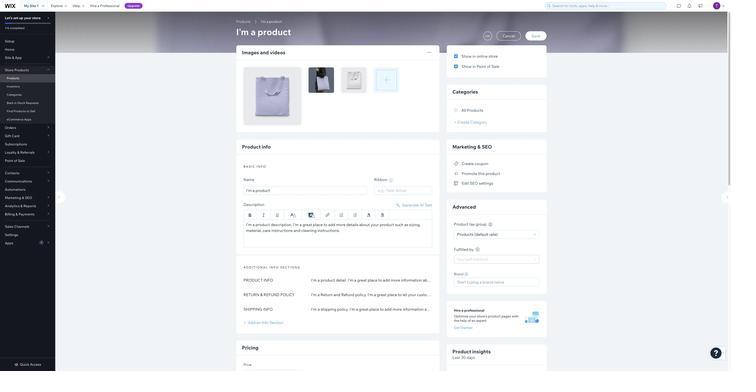 Task type: vqa. For each thing, say whether or not it's contained in the screenshot.
Gift
yes



Task type: describe. For each thing, give the bounding box(es) containing it.
save button
[[526, 31, 547, 41]]

info for product
[[262, 144, 271, 150]]

add an info section
[[247, 320, 284, 325]]

promote
[[462, 171, 478, 176]]

marketing & seo inside dropdown button
[[5, 196, 32, 200]]

to inside i'm a product description. i'm a great place to add more details about your product such as sizing, material, care instructions and cleaning instructions.
[[324, 222, 328, 227]]

ai
[[420, 203, 424, 208]]

your inside i'm a product description. i'm a great place to add more details about your product such as sizing, material, care instructions and cleaning instructions.
[[371, 222, 379, 227]]

fulfilled
[[455, 247, 469, 252]]

refund
[[264, 293, 280, 297]]

none text field inside i'm a product form
[[252, 370, 302, 372]]

promote coupon image
[[455, 162, 459, 166]]

marketing & seo button
[[0, 194, 55, 202]]

add an info section link
[[244, 320, 284, 325]]

save
[[532, 33, 541, 38]]

point inside i'm a product form
[[477, 64, 487, 69]]

details
[[347, 222, 359, 227]]

billing & payments button
[[0, 210, 55, 219]]

back in stock requests link
[[0, 99, 55, 107]]

product inside button
[[486, 171, 501, 176]]

false text field
[[244, 220, 433, 248]]

communications button
[[0, 177, 55, 186]]

orders button
[[0, 124, 55, 132]]

contacts button
[[0, 169, 55, 177]]

quick access
[[20, 363, 41, 367]]

your inside optimize your store's product pages with the help of an expert.
[[470, 315, 477, 319]]

ribbon
[[375, 178, 389, 182]]

0 vertical spatial create
[[458, 120, 470, 125]]

settings
[[479, 181, 494, 186]]

edit seo settings button
[[455, 180, 494, 187]]

marketing inside i'm a product form
[[453, 144, 477, 150]]

policy
[[281, 293, 295, 297]]

store products button
[[0, 66, 55, 74]]

product inside "product insights last 30 days"
[[453, 349, 472, 355]]

your inside "sidebar" element
[[24, 16, 31, 20]]

shipping
[[244, 307, 263, 312]]

0 vertical spatial 1
[[37, 4, 39, 8]]

instructions
[[272, 228, 293, 233]]

inventory
[[7, 85, 20, 88]]

you (self fulfilled)
[[458, 257, 489, 262]]

completed
[[10, 26, 25, 30]]

products inside popup button
[[14, 68, 29, 72]]

rate)
[[490, 232, 498, 237]]

orders
[[5, 126, 16, 130]]

product info
[[242, 144, 271, 150]]

upgrade
[[128, 4, 140, 8]]

show for show in online store
[[462, 54, 472, 59]]

create coupon button
[[455, 160, 489, 167]]

card
[[12, 134, 19, 138]]

setup link
[[0, 37, 55, 45]]

0 vertical spatial i'm a product
[[261, 19, 282, 24]]

2 horizontal spatial of
[[488, 64, 491, 69]]

cancel button
[[497, 31, 522, 41]]

(self
[[465, 257, 473, 262]]

product info
[[244, 278, 273, 283]]

category
[[471, 120, 488, 125]]

analytics & reports button
[[0, 202, 55, 210]]

1 horizontal spatial products link
[[234, 19, 253, 24]]

my
[[24, 4, 29, 8]]

find products to sell
[[7, 109, 35, 113]]

this
[[479, 171, 485, 176]]

product
[[244, 278, 263, 283]]

generate
[[403, 203, 420, 208]]

subscriptions link
[[0, 140, 55, 149]]

site & app button
[[0, 54, 55, 62]]

sale inside i'm a product form
[[492, 64, 500, 69]]

requests
[[26, 101, 39, 105]]

images and videos
[[242, 50, 286, 56]]

hire for hire a professional
[[455, 309, 461, 313]]

edit seo settings
[[462, 181, 494, 186]]

sell
[[30, 109, 35, 113]]

categories inside "sidebar" element
[[7, 93, 22, 97]]

app
[[15, 56, 22, 60]]

insights
[[473, 349, 491, 355]]

generate ai text button
[[395, 202, 433, 208]]

additional info sections
[[244, 266, 301, 270]]

communications
[[5, 179, 32, 184]]

ecommerce apps link
[[0, 116, 55, 124]]

pricing
[[242, 345, 259, 351]]

billing
[[5, 212, 15, 217]]

channels
[[14, 225, 29, 229]]

subscriptions
[[5, 142, 27, 147]]

point inside "sidebar" element
[[5, 159, 13, 163]]

show in point of sale
[[462, 64, 500, 69]]

last
[[453, 356, 461, 361]]

my site 1
[[24, 4, 39, 8]]

Search for tools, apps, help & more... field
[[552, 2, 665, 9]]

cleaning
[[302, 228, 317, 233]]

marketing inside dropdown button
[[5, 196, 21, 200]]

back
[[7, 101, 14, 105]]

(default
[[475, 232, 489, 237]]

in for stock
[[14, 101, 17, 105]]

& for analytics & reports dropdown button on the left bottom of page
[[20, 204, 23, 208]]

stock
[[17, 101, 25, 105]]

create inside button
[[462, 161, 474, 166]]

professional
[[465, 309, 485, 313]]

hire a professional link
[[87, 0, 122, 12]]

0 vertical spatial and
[[260, 50, 269, 56]]

settings
[[5, 233, 18, 237]]

show in online store
[[462, 54, 498, 59]]

sale inside "sidebar" element
[[18, 159, 25, 163]]

with
[[513, 315, 519, 319]]

shipping info
[[244, 307, 273, 312]]

site inside popup button
[[5, 56, 11, 60]]

i'm a product form
[[53, 12, 732, 372]]

30
[[462, 356, 466, 361]]

+ create category
[[455, 120, 488, 125]]

all
[[462, 108, 467, 113]]

optimize
[[455, 315, 469, 319]]

1 inside "sidebar" element
[[41, 241, 42, 244]]

& for loyalty & referrals popup button
[[17, 150, 20, 155]]



Task type: locate. For each thing, give the bounding box(es) containing it.
text
[[425, 203, 433, 208]]

1/6 completed
[[5, 26, 25, 30]]

info for product info
[[264, 278, 273, 283]]

automations
[[5, 188, 25, 192]]

info tooltip image right the group
[[489, 223, 493, 227]]

2 vertical spatial seo
[[25, 196, 32, 200]]

in
[[473, 54, 476, 59], [473, 64, 476, 69], [14, 101, 17, 105]]

payments
[[19, 212, 34, 217]]

hire inside i'm a product form
[[455, 309, 461, 313]]

seo up analytics & reports dropdown button on the left bottom of page
[[25, 196, 32, 200]]

material,
[[246, 228, 262, 233]]

more
[[336, 222, 346, 227]]

in inside "sidebar" element
[[14, 101, 17, 105]]

to left sell
[[27, 109, 29, 113]]

about
[[360, 222, 370, 227]]

i'm a product
[[261, 19, 282, 24], [237, 26, 291, 37]]

1 vertical spatial sale
[[18, 159, 25, 163]]

0 horizontal spatial apps
[[5, 241, 13, 246]]

explore
[[51, 4, 63, 8]]

1 vertical spatial to
[[324, 222, 328, 227]]

0 vertical spatial your
[[24, 16, 31, 20]]

& for site & app popup button
[[12, 56, 14, 60]]

0 vertical spatial products link
[[234, 19, 253, 24]]

1 horizontal spatial point
[[477, 64, 487, 69]]

info up basic info
[[262, 144, 271, 150]]

info left sections
[[270, 266, 279, 270]]

seo settings image
[[455, 182, 459, 186]]

your right about
[[371, 222, 379, 227]]

product inside optimize your store's product pages with the help of an expert.
[[489, 315, 501, 319]]

billing & payments
[[5, 212, 34, 217]]

& for marketing & seo dropdown button
[[22, 196, 24, 200]]

None text field
[[252, 370, 302, 372]]

quick access button
[[14, 363, 41, 367]]

sales channels button
[[0, 223, 55, 231]]

1 vertical spatial products link
[[0, 74, 55, 83]]

and left videos
[[260, 50, 269, 56]]

product up basic
[[242, 144, 261, 150]]

show for show in point of sale
[[462, 64, 472, 69]]

in for online
[[473, 54, 476, 59]]

1 vertical spatial point
[[5, 159, 13, 163]]

point down 'loyalty'
[[5, 159, 13, 163]]

2 vertical spatial product
[[453, 349, 472, 355]]

1 horizontal spatial categories
[[453, 89, 479, 95]]

site right my
[[30, 4, 36, 8]]

Select box search field
[[378, 187, 429, 195]]

1
[[37, 4, 39, 8], [41, 241, 42, 244]]

products
[[237, 19, 251, 24], [14, 68, 29, 72], [7, 76, 19, 80], [468, 108, 484, 113], [13, 109, 26, 113], [458, 232, 474, 237]]

& right the billing
[[16, 212, 18, 217]]

fulfilled by
[[455, 247, 474, 252]]

tax
[[470, 222, 475, 227]]

apps down settings
[[5, 241, 13, 246]]

1 horizontal spatial apps
[[24, 118, 31, 121]]

to left add at the left
[[324, 222, 328, 227]]

setup
[[5, 39, 15, 43]]

seo inside marketing & seo dropdown button
[[25, 196, 32, 200]]

let's
[[5, 16, 13, 20]]

point down online
[[477, 64, 487, 69]]

create up promote
[[462, 161, 474, 166]]

quick
[[20, 363, 29, 367]]

1 vertical spatial of
[[14, 159, 17, 163]]

marketing & seo up create coupon button
[[453, 144, 493, 150]]

get
[[455, 326, 460, 330]]

sale down loyalty & referrals
[[18, 159, 25, 163]]

1 horizontal spatial your
[[371, 222, 379, 227]]

2 horizontal spatial your
[[470, 315, 477, 319]]

& right return
[[261, 293, 263, 297]]

info tooltip image for fulfilled)
[[476, 248, 480, 252]]

in right back
[[14, 101, 17, 105]]

1 vertical spatial site
[[5, 56, 11, 60]]

0 horizontal spatial store
[[32, 16, 41, 20]]

point of sale
[[5, 159, 25, 163]]

return & refund policy
[[244, 293, 295, 297]]

0 vertical spatial marketing & seo
[[453, 144, 493, 150]]

0 horizontal spatial seo
[[25, 196, 32, 200]]

1 horizontal spatial store
[[489, 54, 498, 59]]

of inside "sidebar" element
[[14, 159, 17, 163]]

1 horizontal spatial marketing
[[453, 144, 477, 150]]

0 vertical spatial info tooltip image
[[489, 223, 493, 227]]

a inside the hire a professional link
[[98, 4, 99, 8]]

1 vertical spatial your
[[371, 222, 379, 227]]

all products
[[462, 108, 484, 113]]

info for shipping info
[[263, 307, 273, 312]]

analytics & reports
[[5, 204, 36, 208]]

2 vertical spatial your
[[470, 315, 477, 319]]

help
[[73, 4, 80, 8]]

great
[[303, 222, 313, 227]]

categories link
[[0, 91, 55, 99]]

0 horizontal spatial sale
[[18, 159, 25, 163]]

images
[[242, 50, 259, 56]]

info tooltip image for rate)
[[489, 223, 493, 227]]

1 horizontal spatial 1
[[41, 241, 42, 244]]

1 vertical spatial product
[[455, 222, 469, 227]]

in for point
[[473, 64, 476, 69]]

0 vertical spatial apps
[[24, 118, 31, 121]]

info
[[264, 278, 273, 283], [263, 307, 273, 312]]

pages
[[502, 315, 512, 319]]

apps
[[24, 118, 31, 121], [5, 241, 13, 246]]

1 vertical spatial store
[[489, 54, 498, 59]]

+ create category button
[[455, 120, 488, 125]]

store inside "sidebar" element
[[32, 16, 41, 20]]

0 horizontal spatial of
[[14, 159, 17, 163]]

2 horizontal spatial seo
[[482, 144, 493, 150]]

home
[[5, 47, 15, 52]]

& for the 'billing & payments' popup button
[[16, 212, 18, 217]]

site & app
[[5, 56, 22, 60]]

1 horizontal spatial info tooltip image
[[489, 223, 493, 227]]

& right 'loyalty'
[[17, 150, 20, 155]]

categories
[[453, 89, 479, 95], [7, 93, 22, 97]]

0 horizontal spatial an
[[257, 320, 261, 325]]

add
[[329, 222, 336, 227]]

hire for hire a professional
[[90, 4, 97, 8]]

1 vertical spatial and
[[294, 228, 301, 233]]

1 vertical spatial hire
[[455, 309, 461, 313]]

0 horizontal spatial info tooltip image
[[476, 248, 480, 252]]

0 vertical spatial site
[[30, 4, 36, 8]]

product for product tax group
[[455, 222, 469, 227]]

site down the home
[[5, 56, 11, 60]]

0 horizontal spatial site
[[5, 56, 11, 60]]

hire a professional
[[455, 309, 485, 313]]

+
[[455, 120, 457, 125]]

marketing up create coupon button
[[453, 144, 477, 150]]

1 vertical spatial 1
[[41, 241, 42, 244]]

info tooltip image
[[489, 223, 493, 227], [476, 248, 480, 252]]

1 vertical spatial marketing & seo
[[5, 196, 32, 200]]

description
[[244, 202, 265, 207]]

get started link
[[455, 326, 473, 330]]

2 vertical spatial info
[[270, 266, 279, 270]]

access
[[30, 363, 41, 367]]

1 horizontal spatial and
[[294, 228, 301, 233]]

0 vertical spatial to
[[27, 109, 29, 113]]

1 horizontal spatial hire
[[455, 309, 461, 313]]

& up analytics & reports
[[22, 196, 24, 200]]

product up 30
[[453, 349, 472, 355]]

of inside optimize your store's product pages with the help of an expert.
[[468, 319, 471, 323]]

categories inside i'm a product form
[[453, 89, 479, 95]]

loyalty & referrals
[[5, 150, 35, 155]]

1 vertical spatial show
[[462, 64, 472, 69]]

1 vertical spatial info tooltip image
[[476, 248, 480, 252]]

show
[[462, 54, 472, 59], [462, 64, 472, 69]]

help
[[461, 319, 467, 323]]

and left cleaning
[[294, 228, 301, 233]]

info up the add an info section
[[263, 307, 273, 312]]

show down show in online store
[[462, 64, 472, 69]]

create right +
[[458, 120, 470, 125]]

sidebar element
[[0, 12, 55, 372]]

basic
[[244, 165, 256, 169]]

products (default rate)
[[458, 232, 498, 237]]

1 vertical spatial i'm a product
[[237, 26, 291, 37]]

1 vertical spatial marketing
[[5, 196, 21, 200]]

& left reports at left
[[20, 204, 23, 208]]

of down online
[[488, 64, 491, 69]]

find products to sell link
[[0, 107, 55, 116]]

find
[[7, 109, 13, 113]]

seo inside edit seo settings button
[[470, 181, 479, 186]]

upgrade button
[[125, 3, 143, 9]]

0 horizontal spatial hire
[[90, 4, 97, 8]]

1 vertical spatial apps
[[5, 241, 13, 246]]

0 vertical spatial point
[[477, 64, 487, 69]]

seo right edit
[[470, 181, 479, 186]]

seo up the coupon
[[482, 144, 493, 150]]

product insights last 30 days
[[453, 349, 491, 361]]

0 vertical spatial show
[[462, 54, 472, 59]]

categories up all
[[453, 89, 479, 95]]

0 horizontal spatial to
[[27, 109, 29, 113]]

in left online
[[473, 54, 476, 59]]

0 horizontal spatial products link
[[0, 74, 55, 83]]

marketing & seo inside i'm a product form
[[453, 144, 493, 150]]

professional
[[100, 4, 120, 8]]

store
[[32, 16, 41, 20], [489, 54, 498, 59]]

0 vertical spatial info
[[264, 278, 273, 283]]

0 vertical spatial store
[[32, 16, 41, 20]]

1 horizontal spatial an
[[472, 319, 476, 323]]

0 vertical spatial hire
[[90, 4, 97, 8]]

& inside popup button
[[12, 56, 14, 60]]

categories down inventory
[[7, 93, 22, 97]]

1 vertical spatial in
[[473, 64, 476, 69]]

your right up
[[24, 16, 31, 20]]

promote image
[[455, 172, 459, 176]]

1 horizontal spatial seo
[[470, 181, 479, 186]]

gift
[[5, 134, 11, 138]]

1 horizontal spatial to
[[324, 222, 328, 227]]

and
[[260, 50, 269, 56], [294, 228, 301, 233]]

Start typing a brand name field
[[456, 278, 538, 287]]

0 vertical spatial sale
[[492, 64, 500, 69]]

loyalty & referrals button
[[0, 149, 55, 157]]

an left info
[[257, 320, 261, 325]]

store products
[[5, 68, 29, 72]]

0 horizontal spatial categories
[[7, 93, 22, 97]]

1 horizontal spatial sale
[[492, 64, 500, 69]]

care
[[263, 228, 271, 233]]

0 horizontal spatial marketing & seo
[[5, 196, 32, 200]]

your down professional
[[470, 315, 477, 319]]

to
[[27, 109, 29, 113], [324, 222, 328, 227]]

point
[[477, 64, 487, 69], [5, 159, 13, 163]]

section
[[270, 320, 284, 325]]

info for basic
[[257, 165, 267, 169]]

description.
[[271, 222, 293, 227]]

store's
[[478, 315, 488, 319]]

and inside i'm a product description. i'm a great place to add more details about your product such as sizing, material, care instructions and cleaning instructions.
[[294, 228, 301, 233]]

2 vertical spatial of
[[468, 319, 471, 323]]

generate ai text
[[403, 203, 433, 208]]

store down "my site 1"
[[32, 16, 41, 20]]

help button
[[70, 0, 87, 12]]

marketing up analytics
[[5, 196, 21, 200]]

set
[[13, 16, 18, 20]]

an left expert.
[[472, 319, 476, 323]]

up
[[19, 16, 23, 20]]

inventory link
[[0, 83, 55, 91]]

0 vertical spatial marketing
[[453, 144, 477, 150]]

2 show from the top
[[462, 64, 472, 69]]

info down additional info sections
[[264, 278, 273, 283]]

1 horizontal spatial marketing & seo
[[453, 144, 493, 150]]

price
[[244, 363, 252, 367]]

1 vertical spatial info
[[257, 165, 267, 169]]

of down loyalty & referrals
[[14, 159, 17, 163]]

store inside i'm a product form
[[489, 54, 498, 59]]

1 right my
[[37, 4, 39, 8]]

an inside optimize your store's product pages with the help of an expert.
[[472, 319, 476, 323]]

settings link
[[0, 231, 55, 239]]

hire right help button
[[90, 4, 97, 8]]

apps down the find products to sell link
[[24, 118, 31, 121]]

product left tax
[[455, 222, 469, 227]]

return
[[244, 293, 260, 297]]

of right help
[[468, 319, 471, 323]]

product for product info
[[242, 144, 261, 150]]

info for additional
[[270, 266, 279, 270]]

1 vertical spatial seo
[[470, 181, 479, 186]]

by
[[470, 247, 474, 252]]

group
[[476, 222, 487, 227]]

marketing & seo up analytics & reports
[[5, 196, 32, 200]]

1 down settings link
[[41, 241, 42, 244]]

0 vertical spatial seo
[[482, 144, 493, 150]]

0 vertical spatial info
[[262, 144, 271, 150]]

name
[[244, 178, 255, 182]]

products link
[[234, 19, 253, 24], [0, 74, 55, 83]]

i'm a product description. i'm a great place to add more details about your product such as sizing, material, care instructions and cleaning instructions.
[[246, 222, 421, 233]]

0 horizontal spatial and
[[260, 50, 269, 56]]

& left the app
[[12, 56, 14, 60]]

1 vertical spatial info
[[263, 307, 273, 312]]

0 horizontal spatial marketing
[[5, 196, 21, 200]]

info tooltip image right the by
[[476, 248, 480, 252]]

0 vertical spatial of
[[488, 64, 491, 69]]

1 vertical spatial create
[[462, 161, 474, 166]]

gift card
[[5, 134, 19, 138]]

info right basic
[[257, 165, 267, 169]]

gift card button
[[0, 132, 55, 140]]

0 horizontal spatial 1
[[37, 4, 39, 8]]

0 vertical spatial product
[[242, 144, 261, 150]]

advanced
[[453, 204, 477, 210]]

0 horizontal spatial point
[[5, 159, 13, 163]]

in down show in online store
[[473, 64, 476, 69]]

hire up "optimize"
[[455, 309, 461, 313]]

0 horizontal spatial your
[[24, 16, 31, 20]]

to inside "sidebar" element
[[27, 109, 29, 113]]

instructions.
[[318, 228, 340, 233]]

2 vertical spatial in
[[14, 101, 17, 105]]

0 vertical spatial in
[[473, 54, 476, 59]]

brand
[[455, 272, 464, 277]]

show left online
[[462, 54, 472, 59]]

& up the coupon
[[478, 144, 481, 150]]

sale down show in online store
[[492, 64, 500, 69]]

Add a product name text field
[[244, 186, 367, 195]]

store right online
[[489, 54, 498, 59]]

1 horizontal spatial site
[[30, 4, 36, 8]]

1 show from the top
[[462, 54, 472, 59]]

1 horizontal spatial of
[[468, 319, 471, 323]]



